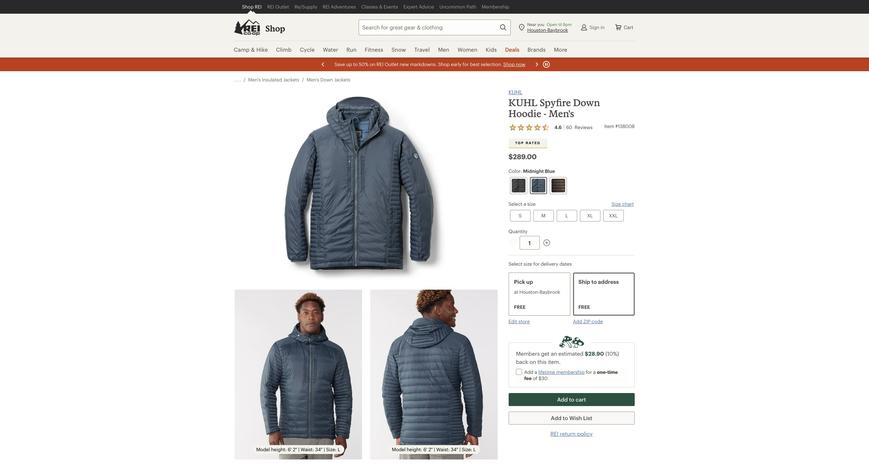 Task type: describe. For each thing, give the bounding box(es) containing it.
select a size element
[[509, 201, 635, 223]]

zip
[[584, 319, 591, 325]]

size inside select a size element
[[528, 201, 536, 207]]

women button
[[454, 41, 482, 58]]

2 6' from the left
[[424, 447, 427, 453]]

now
[[516, 61, 525, 67]]

re/supply
[[295, 4, 317, 10]]

an
[[551, 351, 557, 357]]

expert
[[404, 4, 418, 10]]

near
[[528, 22, 537, 27]]

at houston-baybrook
[[514, 289, 560, 295]]

down inside the kuhl kuhl spyfire down hoodie - men's
[[573, 97, 600, 108]]

4 | from the left
[[460, 447, 461, 453]]

reviews
[[575, 124, 593, 130]]

cart link
[[610, 19, 638, 35]]

xxl
[[609, 213, 618, 219]]

brands button
[[524, 41, 550, 58]]

membership link
[[479, 0, 512, 14]]

add for add a lifetime membership for a
[[525, 369, 534, 375]]

sign
[[590, 24, 600, 30]]

search image
[[499, 23, 508, 31]]

rei inside promotional messages marquee
[[377, 61, 383, 67]]

estimated
[[559, 351, 584, 357]]

1 vertical spatial baybrook
[[540, 289, 560, 295]]

to for ship to address
[[592, 279, 597, 285]]

uncommon path
[[440, 4, 476, 10]]

a for select
[[524, 201, 526, 207]]

til
[[559, 22, 562, 27]]

none field inside shop banner
[[359, 19, 511, 35]]

camp & hike
[[234, 46, 268, 53]]

selection.
[[481, 61, 502, 67]]

rei return policy
[[551, 431, 593, 437]]

1 horizontal spatial men's
[[307, 77, 319, 83]]

color: blackout image
[[512, 179, 526, 193]]

$289.00
[[509, 153, 537, 161]]

address
[[598, 279, 619, 285]]

add for add to wish list
[[551, 415, 562, 422]]

60
[[566, 124, 573, 130]]

get
[[541, 351, 550, 357]]

color: midnight blue
[[509, 168, 555, 174]]

ship
[[579, 279, 590, 285]]

60 reviews
[[566, 124, 593, 130]]

classes & events
[[361, 4, 398, 10]]

1 | from the left
[[298, 447, 300, 453]]

lifetime
[[539, 369, 555, 375]]

wish
[[570, 415, 582, 422]]

snow
[[392, 46, 406, 53]]

increment quantity image
[[543, 239, 551, 247]]

2 size: from the left
[[462, 447, 472, 453]]

men's insulated jackets link
[[248, 77, 299, 83]]

. . . / men's insulated jackets / men's down jackets
[[235, 77, 350, 83]]

rei left rei outlet at the top
[[255, 4, 262, 10]]

sign in
[[590, 24, 605, 30]]

back
[[516, 359, 528, 365]]

rei co-op, go to rei.com home page image
[[234, 19, 260, 35]]

add zip code button
[[573, 319, 603, 325]]

time
[[608, 369, 618, 375]]

open
[[547, 22, 558, 27]]

blue
[[545, 168, 555, 174]]

1 model from the left
[[256, 447, 270, 453]]

color: midnight blue image
[[532, 179, 545, 193]]

advice
[[419, 4, 434, 10]]

previous message image
[[319, 60, 327, 69]]

rei for rei adventures
[[323, 4, 330, 10]]

2 jackets from the left
[[334, 77, 350, 83]]

climb button
[[272, 41, 296, 58]]

classes & events link
[[359, 0, 401, 14]]

men
[[438, 46, 450, 53]]

kids
[[486, 46, 497, 53]]

kuhl kuhl spyfire down hoodie - men's
[[509, 89, 600, 119]]

fee
[[525, 376, 532, 381]]

select a size
[[509, 201, 536, 207]]

select size for delivery dates
[[509, 261, 572, 267]]

1 vertical spatial for
[[534, 261, 540, 267]]

$30
[[539, 376, 548, 381]]

women
[[458, 46, 478, 53]]

in
[[601, 24, 605, 30]]

edit store
[[509, 319, 530, 325]]

3 . from the left
[[240, 77, 241, 83]]

dates
[[560, 261, 572, 267]]

spyfire
[[540, 97, 571, 108]]

travel button
[[410, 41, 434, 58]]

pick
[[514, 279, 525, 285]]

add a lifetime membership for a
[[525, 369, 597, 375]]

rei for rei return policy
[[551, 431, 559, 437]]

new
[[400, 61, 409, 67]]

uncommon path link
[[437, 0, 479, 14]]

rated
[[526, 141, 541, 145]]

add to cart button
[[509, 393, 635, 406]]

waist: for second model  height: 6' 2" | waist: 34" | size: l popup button from the right
[[301, 447, 314, 453]]

xxl button
[[603, 210, 624, 222]]

s
[[519, 213, 522, 219]]

cart
[[624, 24, 634, 30]]

more button
[[550, 41, 572, 58]]

xl
[[588, 213, 593, 219]]

list
[[583, 415, 593, 422]]

membership
[[557, 369, 585, 375]]

store
[[519, 319, 530, 325]]

re/supply link
[[292, 0, 320, 14]]

add to cart
[[557, 397, 586, 403]]

2 vertical spatial for
[[586, 369, 592, 375]]

for inside promotional messages marquee
[[463, 61, 469, 67]]

1 model  height: 6' 2" | waist: 34" | size: l from the left
[[256, 447, 340, 453]]

expert advice
[[404, 4, 434, 10]]

kuhl link
[[509, 88, 523, 96]]

one-time fee
[[525, 369, 618, 381]]

1 / from the left
[[244, 77, 246, 83]]

outlet inside shop banner
[[275, 4, 289, 10]]

add for add to cart
[[557, 397, 568, 403]]

1 34" from the left
[[315, 447, 323, 453]]

this
[[538, 359, 547, 365]]

members get an estimated $28.90 (10%) back on this item.
[[516, 351, 619, 365]]

to for add to wish list
[[563, 415, 568, 422]]

color: turkish coffee image
[[552, 179, 565, 193]]

1 size: from the left
[[326, 447, 337, 453]]

50%
[[359, 61, 369, 67]]

a for add
[[535, 369, 537, 375]]



Task type: vqa. For each thing, say whether or not it's contained in the screenshot.
2nd Jackets from right
yes



Task type: locate. For each thing, give the bounding box(es) containing it.
0 horizontal spatial height:
[[271, 447, 287, 453]]

&
[[379, 4, 383, 10], [251, 46, 255, 53]]

1 horizontal spatial size:
[[462, 447, 472, 453]]

0 horizontal spatial l
[[338, 447, 340, 453]]

kuhl down kuhl link
[[509, 97, 538, 108]]

add up fee
[[525, 369, 534, 375]]

on
[[370, 61, 375, 67], [530, 359, 536, 365]]

add inside popup button
[[557, 397, 568, 403]]

a left "one-"
[[593, 369, 596, 375]]

1 . from the left
[[235, 77, 236, 83]]

m button
[[533, 210, 554, 222]]

1 horizontal spatial &
[[379, 4, 383, 10]]

shop left the now
[[503, 61, 515, 67]]

up right pick
[[527, 279, 533, 285]]

/ right the . . . dropdown button
[[244, 77, 246, 83]]

houston-
[[528, 27, 548, 33], [520, 289, 540, 295]]

1 vertical spatial kuhl
[[509, 97, 538, 108]]

deals button
[[501, 41, 524, 58]]

to for add to cart
[[569, 397, 575, 403]]

-
[[544, 108, 547, 119]]

1 vertical spatial outlet
[[385, 61, 398, 67]]

Search for great gear & clothing text field
[[359, 19, 511, 35]]

sign in link
[[577, 20, 608, 34]]

baybrook inside near you open til 8pm houston-baybrook
[[548, 27, 568, 33]]

water button
[[319, 41, 343, 58]]

shop inside shop rei link
[[242, 4, 254, 10]]

snow button
[[388, 41, 410, 58]]

& left the events
[[379, 4, 383, 10]]

2 / from the left
[[302, 77, 304, 83]]

s button
[[510, 210, 531, 222]]

up
[[346, 61, 352, 67], [527, 279, 533, 285]]

top rated button
[[509, 139, 547, 148]]

to inside add to wish list button
[[563, 415, 568, 422]]

expert advice link
[[401, 0, 437, 14]]

outlet up shop link
[[275, 4, 289, 10]]

1 horizontal spatial model
[[392, 447, 406, 453]]

/
[[244, 77, 246, 83], [302, 77, 304, 83]]

2 horizontal spatial men's
[[549, 108, 575, 119]]

houston- down 'you'
[[528, 27, 548, 33]]

shop
[[242, 4, 254, 10], [265, 23, 285, 33], [438, 61, 450, 67], [503, 61, 515, 67]]

1 horizontal spatial free
[[579, 304, 590, 310]]

xl button
[[580, 210, 601, 222]]

1 horizontal spatial up
[[527, 279, 533, 285]]

1 horizontal spatial for
[[534, 261, 540, 267]]

/ left men's down jackets link
[[302, 77, 304, 83]]

1 horizontal spatial waist:
[[437, 447, 450, 453]]

outlet inside promotional messages marquee
[[385, 61, 398, 67]]

for left best
[[463, 61, 469, 67]]

size up s button
[[528, 201, 536, 207]]

2 waist: from the left
[[437, 447, 450, 453]]

next message image
[[533, 60, 541, 69]]

to left the wish
[[563, 415, 568, 422]]

2 free from the left
[[579, 304, 590, 310]]

2 horizontal spatial .
[[240, 77, 241, 83]]

0 horizontal spatial down
[[320, 77, 333, 83]]

hoodie
[[509, 108, 542, 119]]

0 vertical spatial select
[[509, 201, 523, 207]]

0 vertical spatial for
[[463, 61, 469, 67]]

1 vertical spatial select
[[509, 261, 523, 267]]

|
[[298, 447, 300, 453], [324, 447, 325, 453], [434, 447, 435, 453], [460, 447, 461, 453]]

None search field
[[347, 19, 511, 35]]

1 kuhl from the top
[[509, 89, 523, 95]]

3 | from the left
[[434, 447, 435, 453]]

1 height: from the left
[[271, 447, 287, 453]]

1 horizontal spatial 2"
[[429, 447, 433, 453]]

l button
[[557, 210, 577, 222]]

2 kuhl from the top
[[509, 97, 538, 108]]

1 horizontal spatial 6'
[[424, 447, 427, 453]]

run button
[[343, 41, 361, 58]]

code
[[592, 319, 603, 325]]

outlet left new
[[385, 61, 398, 67]]

quantity
[[509, 229, 528, 234]]

0 vertical spatial outlet
[[275, 4, 289, 10]]

model  height: 6' 2" | waist: 34" | size: l
[[256, 447, 340, 453], [392, 447, 476, 453]]

1 horizontal spatial model  height: 6' 2" | waist: 34" | size: l button
[[370, 290, 498, 460]]

up inside promotional messages marquee
[[346, 61, 352, 67]]

0 vertical spatial baybrook
[[548, 27, 568, 33]]

2 | from the left
[[324, 447, 325, 453]]

1 horizontal spatial outlet
[[385, 61, 398, 67]]

one-
[[597, 369, 608, 375]]

save up to 50% on rei outlet new markdowns. shop early for best selection. shop now
[[334, 61, 525, 67]]

of
[[533, 376, 538, 381]]

1 free from the left
[[514, 304, 526, 310]]

& for camp
[[251, 46, 255, 53]]

0 horizontal spatial model  height: 6' 2" | waist: 34" | size: l button
[[235, 290, 362, 460]]

free up zip
[[579, 304, 590, 310]]

baybrook
[[548, 27, 568, 33], [540, 289, 560, 295]]

cart
[[576, 397, 586, 403]]

0 horizontal spatial 6'
[[288, 447, 292, 453]]

for left 'delivery'
[[534, 261, 540, 267]]

0 horizontal spatial waist:
[[301, 447, 314, 453]]

on inside marquee
[[370, 61, 375, 67]]

rei outlet link
[[265, 0, 292, 14]]

None number field
[[520, 236, 540, 250]]

1 horizontal spatial model  height: 6' 2" | waist: 34" | size: l
[[392, 447, 476, 453]]

select for select a size
[[509, 201, 523, 207]]

water
[[323, 46, 338, 53]]

select up s
[[509, 201, 523, 207]]

chart
[[622, 201, 634, 207]]

0 vertical spatial down
[[320, 77, 333, 83]]

baybrook down 'delivery'
[[540, 289, 560, 295]]

rei left return
[[551, 431, 559, 437]]

kuhl up hoodie
[[509, 89, 523, 95]]

adventures
[[331, 4, 356, 10]]

men's down previous message image
[[307, 77, 319, 83]]

add left the wish
[[551, 415, 562, 422]]

1 horizontal spatial down
[[573, 97, 600, 108]]

shop left "early"
[[438, 61, 450, 67]]

houston- inside near you open til 8pm houston-baybrook
[[528, 27, 548, 33]]

0 vertical spatial &
[[379, 4, 383, 10]]

1 vertical spatial &
[[251, 46, 255, 53]]

men's inside the kuhl kuhl spyfire down hoodie - men's
[[549, 108, 575, 119]]

to left cart
[[569, 397, 575, 403]]

shop rei
[[242, 4, 262, 10]]

near you open til 8pm houston-baybrook
[[528, 22, 572, 33]]

1 horizontal spatial height:
[[407, 447, 422, 453]]

up right save
[[346, 61, 352, 67]]

item.
[[548, 359, 561, 365]]

to left 50%
[[353, 61, 358, 67]]

2 height: from the left
[[407, 447, 422, 453]]

model  height: 6' 2" | waist: 34" | size: l button
[[235, 290, 362, 460], [370, 290, 498, 460]]

1 select from the top
[[509, 201, 523, 207]]

2 model  height: 6' 2" | waist: 34" | size: l from the left
[[392, 447, 476, 453]]

rei
[[255, 4, 262, 10], [267, 4, 274, 10], [323, 4, 330, 10], [377, 61, 383, 67], [551, 431, 559, 437]]

markdowns.
[[410, 61, 437, 67]]

houston- down pick up
[[520, 289, 540, 295]]

& left hike
[[251, 46, 255, 53]]

run
[[347, 46, 357, 53]]

add left zip
[[573, 319, 582, 325]]

down down previous message image
[[320, 77, 333, 83]]

kuhl
[[509, 89, 523, 95], [509, 97, 538, 108]]

2 model from the left
[[392, 447, 406, 453]]

early
[[451, 61, 462, 67]]

1 vertical spatial on
[[530, 359, 536, 365]]

0 horizontal spatial outlet
[[275, 4, 289, 10]]

0 horizontal spatial for
[[463, 61, 469, 67]]

up for pick
[[527, 279, 533, 285]]

2 2" from the left
[[429, 447, 433, 453]]

lifetime membership button
[[539, 369, 585, 376]]

0 horizontal spatial 34"
[[315, 447, 323, 453]]

down up reviews
[[573, 97, 600, 108]]

pause banner message scrolling image
[[542, 60, 551, 69]]

1 jackets from the left
[[283, 77, 299, 83]]

add to wish list button
[[509, 412, 635, 425]]

select up pick
[[509, 261, 523, 267]]

m
[[542, 213, 546, 219]]

a up s button
[[524, 201, 526, 207]]

shop banner
[[0, 0, 869, 58]]

top
[[515, 141, 524, 145]]

shop up rei co-op, go to rei.com home page link at the left top
[[242, 4, 254, 10]]

rei inside "button"
[[551, 431, 559, 437]]

(10%)
[[606, 351, 619, 357]]

34"
[[315, 447, 323, 453], [451, 447, 458, 453]]

to inside add to cart popup button
[[569, 397, 575, 403]]

2 select from the top
[[509, 261, 523, 267]]

deals
[[505, 46, 520, 53]]

1 horizontal spatial on
[[530, 359, 536, 365]]

free up edit store at right bottom
[[514, 304, 526, 310]]

rei co-op, go to rei.com home page link
[[234, 19, 260, 35]]

jackets down save
[[334, 77, 350, 83]]

top rated
[[515, 141, 541, 145]]

shop down 'rei outlet' link at the top of page
[[265, 23, 285, 33]]

rei for rei outlet
[[267, 4, 274, 10]]

1 vertical spatial size
[[524, 261, 532, 267]]

0 horizontal spatial model  height: 6' 2" | waist: 34" | size: l
[[256, 447, 340, 453]]

2 34" from the left
[[451, 447, 458, 453]]

jackets right insulated
[[283, 77, 299, 83]]

1 horizontal spatial a
[[535, 369, 537, 375]]

add left cart
[[557, 397, 568, 403]]

1 vertical spatial down
[[573, 97, 600, 108]]

.
[[235, 77, 236, 83], [237, 77, 238, 83], [240, 77, 241, 83]]

size up pick up
[[524, 261, 532, 267]]

none search field inside shop banner
[[347, 19, 511, 35]]

rei outlet
[[267, 4, 289, 10]]

0 horizontal spatial /
[[244, 77, 246, 83]]

1 6' from the left
[[288, 447, 292, 453]]

0 horizontal spatial up
[[346, 61, 352, 67]]

None field
[[359, 19, 511, 35]]

2 horizontal spatial a
[[593, 369, 596, 375]]

1 horizontal spatial 34"
[[451, 447, 458, 453]]

climb
[[276, 46, 292, 53]]

8pm
[[563, 22, 572, 27]]

2 horizontal spatial l
[[566, 213, 568, 219]]

rei right shop rei
[[267, 4, 274, 10]]

0 horizontal spatial 2"
[[293, 447, 297, 453]]

save
[[334, 61, 345, 67]]

hike
[[256, 46, 268, 53]]

kids button
[[482, 41, 501, 58]]

0 horizontal spatial size:
[[326, 447, 337, 453]]

classes
[[361, 4, 378, 10]]

brands
[[528, 46, 546, 53]]

#138008
[[616, 123, 635, 129]]

waist: for 1st model  height: 6' 2" | waist: 34" | size: l popup button from the right
[[437, 447, 450, 453]]

select for select size for delivery dates
[[509, 261, 523, 267]]

1 horizontal spatial .
[[237, 77, 238, 83]]

1 horizontal spatial jackets
[[334, 77, 350, 83]]

rei left the adventures
[[323, 4, 330, 10]]

2"
[[293, 447, 297, 453], [429, 447, 433, 453]]

to inside promotional messages marquee
[[353, 61, 358, 67]]

1 vertical spatial houston-
[[520, 289, 540, 295]]

0 vertical spatial size
[[528, 201, 536, 207]]

1 vertical spatial up
[[527, 279, 533, 285]]

rei adventures link
[[320, 0, 359, 14]]

0 horizontal spatial &
[[251, 46, 255, 53]]

0 vertical spatial houston-
[[528, 27, 548, 33]]

1 horizontal spatial /
[[302, 77, 304, 83]]

2 horizontal spatial for
[[586, 369, 592, 375]]

1 waist: from the left
[[301, 447, 314, 453]]

item
[[605, 123, 614, 129]]

add for add zip code
[[573, 319, 582, 325]]

0 horizontal spatial .
[[235, 77, 236, 83]]

0 vertical spatial on
[[370, 61, 375, 67]]

. . . button
[[235, 77, 241, 83]]

add zip code
[[573, 319, 603, 325]]

1 horizontal spatial l
[[474, 447, 476, 453]]

height:
[[271, 447, 287, 453], [407, 447, 422, 453]]

for left "one-"
[[586, 369, 592, 375]]

rei down fitness dropdown button
[[377, 61, 383, 67]]

best
[[470, 61, 480, 67]]

promotional messages marquee
[[0, 58, 869, 71]]

l inside button
[[566, 213, 568, 219]]

0 horizontal spatial on
[[370, 61, 375, 67]]

0 horizontal spatial free
[[514, 304, 526, 310]]

select
[[509, 201, 523, 207], [509, 261, 523, 267]]

up for save
[[346, 61, 352, 67]]

on left this
[[530, 359, 536, 365]]

1 2" from the left
[[293, 447, 297, 453]]

1 model  height: 6' 2" | waist: 34" | size: l button from the left
[[235, 290, 362, 460]]

& inside dropdown button
[[251, 46, 255, 53]]

men's up 4.6 on the top right of the page
[[549, 108, 575, 119]]

to right ship
[[592, 279, 597, 285]]

0 horizontal spatial a
[[524, 201, 526, 207]]

decrement quantity image
[[509, 239, 517, 247]]

0 horizontal spatial jackets
[[283, 77, 299, 83]]

a up of
[[535, 369, 537, 375]]

on right 50%
[[370, 61, 375, 67]]

& for classes
[[379, 4, 383, 10]]

on inside members get an estimated $28.90 (10%) back on this item.
[[530, 359, 536, 365]]

0 horizontal spatial model
[[256, 447, 270, 453]]

2 . from the left
[[237, 77, 238, 83]]

men's
[[248, 77, 261, 83], [307, 77, 319, 83], [549, 108, 575, 119]]

shop rei link
[[239, 0, 265, 14]]

men's right the . . . dropdown button
[[248, 77, 261, 83]]

down
[[320, 77, 333, 83], [573, 97, 600, 108]]

baybrook down til
[[548, 27, 568, 33]]

0 horizontal spatial men's
[[248, 77, 261, 83]]

0 vertical spatial kuhl
[[509, 89, 523, 95]]

0 vertical spatial up
[[346, 61, 352, 67]]

rei return policy button
[[551, 430, 593, 438]]

2 model  height: 6' 2" | waist: 34" | size: l button from the left
[[370, 290, 498, 460]]



